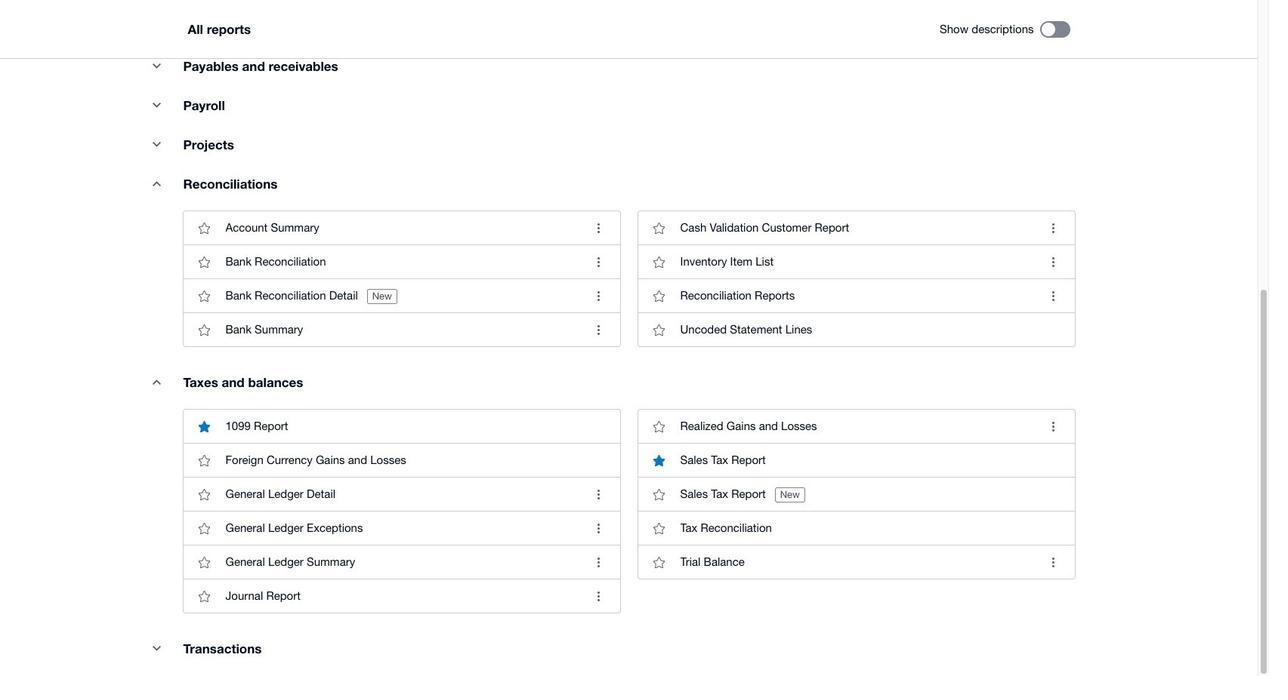 Task type: locate. For each thing, give the bounding box(es) containing it.
favorite image
[[189, 213, 219, 243], [189, 281, 219, 311], [189, 315, 219, 345], [189, 480, 219, 510], [189, 514, 219, 544]]

2 favorite image from the top
[[189, 446, 219, 476]]

3 favorite image from the top
[[189, 315, 219, 345]]

favorite image
[[189, 247, 219, 277], [189, 446, 219, 476], [189, 548, 219, 578], [189, 582, 219, 612]]

collapse report group image
[[142, 51, 172, 81], [142, 90, 172, 120], [142, 129, 172, 160], [142, 634, 172, 664]]

4 favorite image from the top
[[189, 480, 219, 510]]

1 favorite image from the top
[[189, 213, 219, 243]]

expand report group image
[[142, 169, 172, 199]]

1 favorite image from the top
[[189, 247, 219, 277]]

remove favorite image
[[189, 412, 219, 442]]

3 collapse report group image from the top
[[142, 129, 172, 160]]

expand report group image
[[142, 367, 172, 398]]

1 more options image from the top
[[1038, 213, 1069, 243]]

more options image
[[1038, 213, 1069, 243], [1038, 281, 1069, 311], [1038, 412, 1069, 442], [1038, 548, 1069, 578]]

2 favorite image from the top
[[189, 281, 219, 311]]



Task type: describe. For each thing, give the bounding box(es) containing it.
5 favorite image from the top
[[189, 514, 219, 544]]

more options image
[[1038, 247, 1069, 277]]

4 collapse report group image from the top
[[142, 634, 172, 664]]

1 collapse report group image from the top
[[142, 51, 172, 81]]

4 more options image from the top
[[1038, 548, 1069, 578]]

3 more options image from the top
[[1038, 412, 1069, 442]]

4 favorite image from the top
[[189, 582, 219, 612]]

3 favorite image from the top
[[189, 548, 219, 578]]

2 collapse report group image from the top
[[142, 90, 172, 120]]

2 more options image from the top
[[1038, 281, 1069, 311]]



